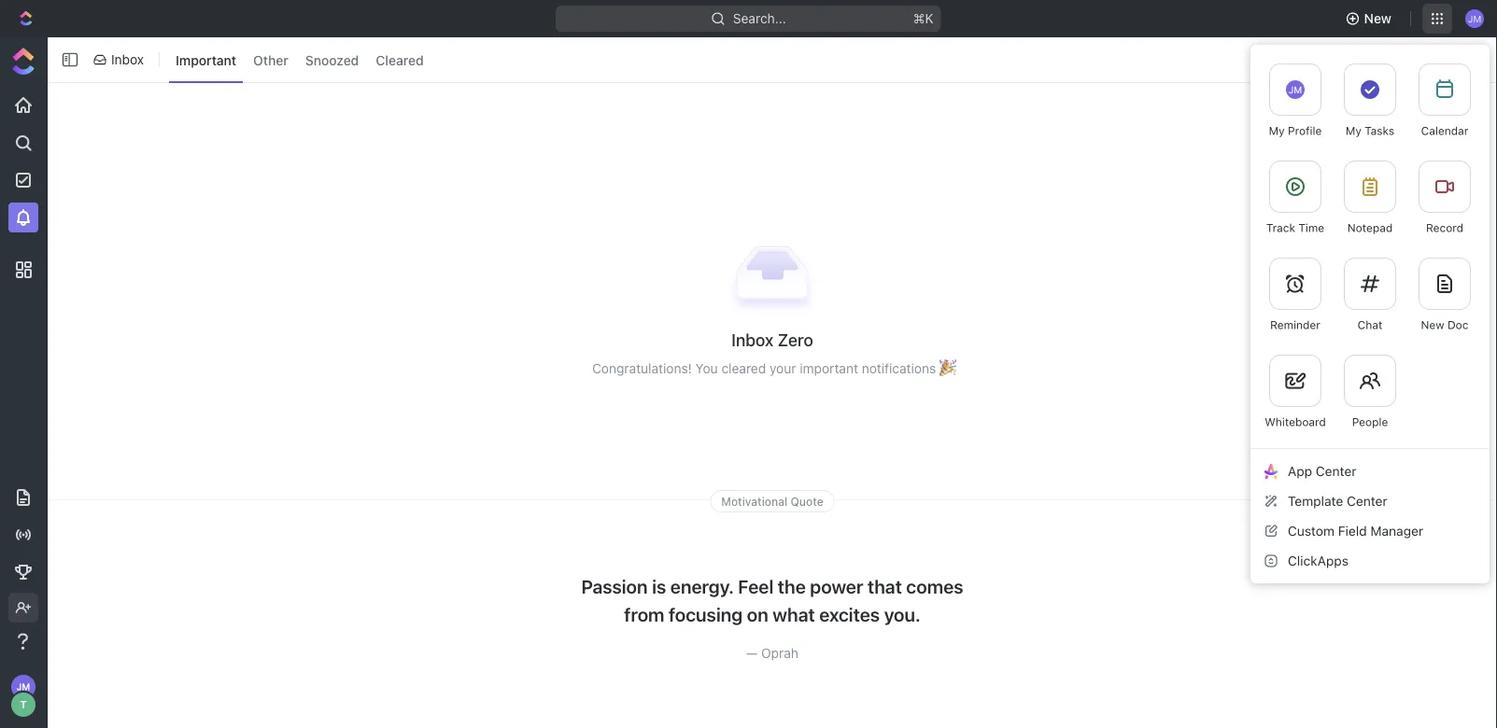 Task type: describe. For each thing, give the bounding box(es) containing it.
new for new
[[1364, 11, 1392, 26]]

notifications
[[862, 360, 936, 376]]

that
[[868, 575, 902, 597]]

feel
[[738, 575, 774, 597]]

is
[[652, 575, 666, 597]]

calendar button
[[1407, 52, 1482, 149]]

custom field manager
[[1288, 523, 1423, 539]]

record
[[1426, 221, 1464, 234]]

snoozed button
[[299, 45, 365, 74]]

calendar
[[1421, 124, 1468, 137]]

important
[[176, 52, 236, 67]]

profile
[[1288, 124, 1322, 137]]

congratulations!
[[592, 360, 692, 376]]

record button
[[1407, 149, 1482, 247]]

on
[[747, 603, 768, 625]]

oprah
[[761, 645, 798, 661]]

you.
[[884, 603, 921, 625]]

cleared
[[721, 360, 766, 376]]

new doc button
[[1407, 247, 1482, 344]]

new button
[[1338, 4, 1403, 34]]

all
[[1419, 52, 1433, 67]]

my tasks button
[[1333, 52, 1407, 149]]

my tasks
[[1346, 124, 1394, 137]]

passion is energy. feel the power that comes from focusing on what excites you.
[[581, 575, 963, 625]]

cleared button
[[369, 45, 430, 74]]

my profile
[[1269, 124, 1322, 137]]

⌘k
[[913, 11, 934, 26]]

template center
[[1288, 494, 1388, 509]]

track time button
[[1258, 149, 1333, 247]]

jm
[[1289, 84, 1302, 95]]

my for my profile
[[1269, 124, 1285, 137]]

you
[[695, 360, 718, 376]]

people
[[1352, 416, 1388, 429]]

app
[[1288, 464, 1312, 479]]

passion
[[581, 575, 648, 597]]

template center button
[[1258, 487, 1482, 516]]

power
[[810, 575, 863, 597]]

people button
[[1333, 344, 1407, 441]]

snoozed
[[305, 52, 359, 67]]

important button
[[169, 45, 243, 74]]

field
[[1338, 523, 1367, 539]]

zero
[[778, 330, 813, 350]]

motivational
[[721, 495, 788, 508]]

focusing
[[669, 603, 743, 625]]

notepad button
[[1333, 149, 1407, 247]]

time
[[1299, 221, 1324, 234]]

cleared
[[376, 52, 424, 67]]

—
[[746, 645, 758, 661]]

clear
[[1383, 52, 1415, 67]]

center for template center
[[1347, 494, 1388, 509]]

track
[[1266, 221, 1295, 234]]

clickapps button
[[1258, 546, 1482, 576]]

congratulations! you cleared your important notifications 🎉
[[592, 360, 953, 376]]



Task type: vqa. For each thing, say whether or not it's contained in the screenshot.
the My Tasks button
yes



Task type: locate. For each thing, give the bounding box(es) containing it.
template
[[1288, 494, 1343, 509]]

chat button
[[1333, 247, 1407, 344]]

2 my from the left
[[1346, 124, 1362, 137]]

center up template center
[[1316, 464, 1357, 479]]

new doc
[[1421, 318, 1469, 332]]

clear all
[[1383, 52, 1433, 67]]

0 horizontal spatial inbox
[[111, 52, 144, 67]]

other button
[[247, 45, 295, 74]]

1 horizontal spatial my
[[1346, 124, 1362, 137]]

1 vertical spatial new
[[1421, 318, 1444, 332]]

1 vertical spatial center
[[1347, 494, 1388, 509]]

search...
[[733, 11, 786, 26]]

1 vertical spatial inbox
[[732, 330, 774, 350]]

custom field manager button
[[1258, 516, 1482, 546]]

inbox for inbox zero
[[732, 330, 774, 350]]

other
[[253, 52, 288, 67]]

inbox zero
[[732, 330, 813, 350]]

1 my from the left
[[1269, 124, 1285, 137]]

tab list containing important
[[165, 34, 434, 86]]

manager
[[1370, 523, 1423, 539]]

tasks
[[1365, 124, 1394, 137]]

app center button
[[1258, 457, 1482, 487]]

inbox
[[111, 52, 144, 67], [732, 330, 774, 350]]

0 vertical spatial new
[[1364, 11, 1392, 26]]

important
[[800, 360, 858, 376]]

your
[[770, 360, 796, 376]]

notepad
[[1347, 221, 1393, 234]]

comes
[[906, 575, 963, 597]]

clear all button
[[1357, 45, 1444, 75]]

0 vertical spatial inbox
[[111, 52, 144, 67]]

what
[[773, 603, 815, 625]]

reminder
[[1270, 318, 1320, 332]]

center
[[1316, 464, 1357, 479], [1347, 494, 1388, 509]]

center down the app center button
[[1347, 494, 1388, 509]]

whiteboard
[[1265, 416, 1326, 429]]

track time
[[1266, 221, 1324, 234]]

🎉
[[939, 360, 953, 376]]

1 horizontal spatial inbox
[[732, 330, 774, 350]]

my left tasks
[[1346, 124, 1362, 137]]

inbox for inbox
[[111, 52, 144, 67]]

quote
[[791, 495, 823, 508]]

0 horizontal spatial new
[[1364, 11, 1392, 26]]

app center
[[1288, 464, 1357, 479]]

clickapps
[[1288, 553, 1349, 569]]

reminder button
[[1258, 247, 1333, 344]]

the
[[778, 575, 806, 597]]

doc
[[1448, 318, 1469, 332]]

my
[[1269, 124, 1285, 137], [1346, 124, 1362, 137]]

new left doc on the right of page
[[1421, 318, 1444, 332]]

custom
[[1288, 523, 1335, 539]]

from
[[624, 603, 665, 625]]

new
[[1364, 11, 1392, 26], [1421, 318, 1444, 332]]

inbox up the cleared
[[732, 330, 774, 350]]

whiteboard button
[[1258, 344, 1333, 441]]

excites
[[819, 603, 880, 625]]

inbox left the important
[[111, 52, 144, 67]]

1 horizontal spatial new
[[1421, 318, 1444, 332]]

energy.
[[670, 575, 734, 597]]

my for my tasks
[[1346, 124, 1362, 137]]

my inside button
[[1346, 124, 1362, 137]]

new up clear
[[1364, 11, 1392, 26]]

— oprah
[[746, 645, 798, 661]]

chat
[[1358, 318, 1383, 332]]

0 vertical spatial center
[[1316, 464, 1357, 479]]

new for new doc
[[1421, 318, 1444, 332]]

center for app center
[[1316, 464, 1357, 479]]

tab list
[[165, 34, 434, 86]]

my left profile
[[1269, 124, 1285, 137]]

motivational quote
[[721, 495, 823, 508]]

0 horizontal spatial my
[[1269, 124, 1285, 137]]



